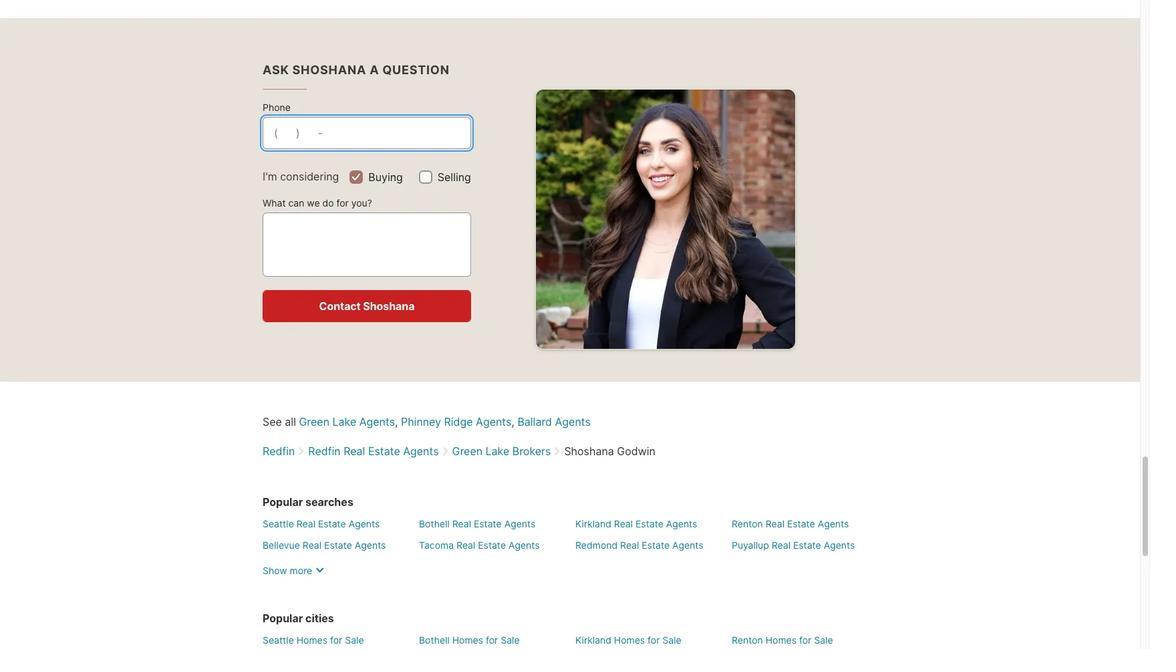 Task type: vqa. For each thing, say whether or not it's contained in the screenshot.
Bothell
yes



Task type: describe. For each thing, give the bounding box(es) containing it.
for for seattle homes for sale
[[330, 635, 343, 646]]

buying
[[369, 170, 403, 184]]

real for tacoma
[[457, 540, 476, 551]]

seattle real estate agents link
[[263, 519, 380, 530]]

shoshana godwin
[[565, 445, 656, 458]]

contact
[[319, 299, 361, 313]]

all
[[285, 416, 296, 429]]

popular searches
[[263, 496, 354, 509]]

puyallup
[[732, 540, 770, 551]]

bothell for bothell real estate agents
[[419, 519, 450, 530]]

homes for renton
[[766, 635, 797, 646]]

bellevue real estate agents link
[[263, 540, 386, 551]]

estate for renton
[[788, 519, 816, 530]]

ask shoshana a question
[[263, 63, 450, 77]]

brokers
[[513, 445, 551, 458]]

real for seattle
[[297, 519, 316, 530]]

Selling checkbox
[[419, 170, 433, 184]]

estate for redmond
[[642, 540, 670, 551]]

more
[[290, 565, 312, 577]]

2 vertical spatial shoshana
[[565, 445, 614, 458]]

agents for redfin real estate agents
[[403, 445, 439, 458]]

renton for renton homes for sale
[[732, 635, 764, 646]]

kirkland real estate agents link
[[576, 519, 698, 530]]

bothell for bothell homes for sale
[[419, 635, 450, 646]]

agents for seattle real estate agents
[[349, 519, 380, 530]]

what
[[263, 197, 286, 208]]

redmond real estate agents link
[[576, 540, 704, 551]]

1 vertical spatial lake
[[486, 445, 510, 458]]

seattle homes for sale
[[263, 635, 364, 646]]

tacoma real estate agents
[[419, 540, 540, 551]]

kirkland for kirkland real estate agents
[[576, 519, 612, 530]]

renton homes for sale link
[[732, 635, 834, 646]]

renton real estate agents
[[732, 519, 849, 530]]

real for bellevue
[[303, 540, 322, 551]]

ballard
[[518, 416, 552, 429]]

seattle for popular searches
[[263, 519, 294, 530]]

see
[[263, 416, 282, 429]]

you?
[[352, 197, 372, 208]]

real for renton
[[766, 519, 785, 530]]

renton homes for sale
[[732, 635, 834, 646]]

do
[[323, 197, 334, 208]]

kirkland homes for sale link
[[576, 635, 682, 646]]

redfin real estate agents link
[[308, 445, 439, 458]]

estate for tacoma
[[478, 540, 506, 551]]

Buying checkbox
[[350, 170, 363, 184]]

tacoma real estate agents link
[[419, 540, 540, 551]]

puyallup real estate agents link
[[732, 540, 855, 551]]

bothell real estate agents link
[[419, 519, 536, 530]]

phinney
[[401, 416, 441, 429]]

estate for bothell
[[474, 519, 502, 530]]

estate for seattle
[[318, 519, 346, 530]]

real for redmond
[[621, 540, 639, 551]]

2 , from the left
[[512, 416, 515, 429]]

bothell real estate agents
[[419, 519, 536, 530]]

estate for redfin
[[368, 445, 400, 458]]

agents for puyallup real estate agents
[[824, 540, 855, 551]]

sale for kirkland homes for sale
[[663, 635, 682, 646]]

searches
[[306, 496, 354, 509]]

homes for kirkland
[[614, 635, 645, 646]]

0 horizontal spatial green
[[299, 416, 330, 429]]

sale for bothell homes for sale
[[501, 635, 520, 646]]

show
[[263, 565, 287, 577]]

popular cities
[[263, 612, 334, 626]]

we
[[307, 197, 320, 208]]



Task type: locate. For each thing, give the bounding box(es) containing it.
for for bothell homes for sale
[[486, 635, 498, 646]]

agents for bellevue real estate agents
[[355, 540, 386, 551]]

real down bothell real estate agents link
[[457, 540, 476, 551]]

0 horizontal spatial ,
[[395, 416, 398, 429]]

bellevue
[[263, 540, 300, 551]]

real down popular searches on the bottom left of the page
[[297, 519, 316, 530]]

real up puyallup real estate agents link
[[766, 519, 785, 530]]

1 vertical spatial shoshana
[[363, 299, 415, 313]]

4 homes from the left
[[766, 635, 797, 646]]

green down ridge
[[452, 445, 483, 458]]

ridge
[[444, 416, 473, 429]]

agents down seattle real estate agents link
[[355, 540, 386, 551]]

2 popular from the top
[[263, 612, 303, 626]]

estate for puyallup
[[794, 540, 822, 551]]

estate down searches
[[318, 519, 346, 530]]

2 renton from the top
[[732, 635, 764, 646]]

real up "redmond real estate agents"
[[614, 519, 633, 530]]

bothell homes for sale
[[419, 635, 520, 646]]

redmond
[[576, 540, 618, 551]]

1 vertical spatial green
[[452, 445, 483, 458]]

kirkland real estate agents
[[576, 519, 698, 530]]

shoshana inside button
[[363, 299, 415, 313]]

4 sale from the left
[[815, 635, 834, 646]]

real
[[344, 445, 365, 458], [297, 519, 316, 530], [453, 519, 471, 530], [614, 519, 633, 530], [766, 519, 785, 530], [303, 540, 322, 551], [457, 540, 476, 551], [621, 540, 639, 551], [772, 540, 791, 551]]

show more
[[263, 565, 312, 577]]

agents up green lake brokers link
[[476, 416, 512, 429]]

agents down phinney
[[403, 445, 439, 458]]

1 renton from the top
[[732, 519, 764, 530]]

contact shoshana button
[[263, 290, 471, 322]]

0 vertical spatial popular
[[263, 496, 303, 509]]

popular left cities
[[263, 612, 303, 626]]

1 horizontal spatial green
[[452, 445, 483, 458]]

popular for popular cities
[[263, 612, 303, 626]]

homes
[[297, 635, 328, 646], [453, 635, 484, 646], [614, 635, 645, 646], [766, 635, 797, 646]]

sale
[[345, 635, 364, 646], [501, 635, 520, 646], [663, 635, 682, 646], [815, 635, 834, 646]]

for
[[337, 197, 349, 208], [330, 635, 343, 646], [486, 635, 498, 646], [648, 635, 660, 646], [800, 635, 812, 646]]

question
[[383, 63, 450, 77]]

homes for seattle
[[297, 635, 328, 646]]

agents down bothell real estate agents
[[509, 540, 540, 551]]

estate down seattle real estate agents link
[[324, 540, 352, 551]]

1 redfin from the left
[[263, 445, 295, 458]]

i'm
[[263, 170, 277, 183]]

estate down bothell real estate agents link
[[478, 540, 506, 551]]

estate up "redmond real estate agents"
[[636, 519, 664, 530]]

2 redfin from the left
[[308, 445, 341, 458]]

kirkland homes for sale
[[576, 635, 682, 646]]

estate down renton real estate agents link
[[794, 540, 822, 551]]

agents for tacoma real estate agents
[[509, 540, 540, 551]]

1 horizontal spatial lake
[[486, 445, 510, 458]]

shoshana left a
[[293, 63, 367, 77]]

lake up redfin real estate agents at bottom left
[[333, 416, 357, 429]]

3 sale from the left
[[663, 635, 682, 646]]

selling
[[438, 170, 471, 184]]

None text field
[[274, 220, 460, 269]]

2 seattle from the top
[[263, 635, 294, 646]]

, left phinney
[[395, 416, 398, 429]]

cities
[[306, 612, 334, 626]]

redfin for redfin real estate agents
[[308, 445, 341, 458]]

agents down "renton real estate agents"
[[824, 540, 855, 551]]

lake left brokers
[[486, 445, 510, 458]]

bothell
[[419, 519, 450, 530], [419, 635, 450, 646]]

1 seattle from the top
[[263, 519, 294, 530]]

real for kirkland
[[614, 519, 633, 530]]

agents up puyallup real estate agents link
[[818, 519, 849, 530]]

agents
[[360, 416, 395, 429], [476, 416, 512, 429], [555, 416, 591, 429], [403, 445, 439, 458], [349, 519, 380, 530], [505, 519, 536, 530], [667, 519, 698, 530], [818, 519, 849, 530], [355, 540, 386, 551], [509, 540, 540, 551], [673, 540, 704, 551], [824, 540, 855, 551]]

popular for popular searches
[[263, 496, 303, 509]]

real for redfin
[[344, 445, 365, 458]]

shoshana right contact
[[363, 299, 415, 313]]

for for kirkland homes for sale
[[648, 635, 660, 646]]

real down renton real estate agents link
[[772, 540, 791, 551]]

1 homes from the left
[[297, 635, 328, 646]]

seattle down popular cities
[[263, 635, 294, 646]]

puyallup real estate agents
[[732, 540, 855, 551]]

seattle homes for sale link
[[263, 635, 364, 646]]

renton for renton real estate agents
[[732, 519, 764, 530]]

agents for bothell real estate agents
[[505, 519, 536, 530]]

green right all
[[299, 416, 330, 429]]

redfin
[[263, 445, 295, 458], [308, 445, 341, 458]]

1 vertical spatial kirkland
[[576, 635, 612, 646]]

estate down kirkland real estate agents link
[[642, 540, 670, 551]]

estate for kirkland
[[636, 519, 664, 530]]

agents for renton real estate agents
[[818, 519, 849, 530]]

0 horizontal spatial redfin
[[263, 445, 295, 458]]

(      )      - text field
[[274, 125, 460, 141]]

ask
[[263, 63, 289, 77]]

what can we do for you?
[[263, 197, 372, 208]]

0 vertical spatial renton
[[732, 519, 764, 530]]

,
[[395, 416, 398, 429], [512, 416, 515, 429]]

agents up tacoma real estate agents link
[[505, 519, 536, 530]]

0 horizontal spatial lake
[[333, 416, 357, 429]]

1 vertical spatial renton
[[732, 635, 764, 646]]

real for bothell
[[453, 519, 471, 530]]

0 vertical spatial bothell
[[419, 519, 450, 530]]

godwin
[[617, 445, 656, 458]]

bellevue real estate agents
[[263, 540, 386, 551]]

popular
[[263, 496, 303, 509], [263, 612, 303, 626]]

1 , from the left
[[395, 416, 398, 429]]

1 vertical spatial popular
[[263, 612, 303, 626]]

green lake brokers
[[452, 445, 551, 458]]

agents for redmond real estate agents
[[673, 540, 704, 551]]

seattle real estate agents
[[263, 519, 380, 530]]

green
[[299, 416, 330, 429], [452, 445, 483, 458]]

1 vertical spatial bothell
[[419, 635, 450, 646]]

for for renton homes for sale
[[800, 635, 812, 646]]

estate up puyallup real estate agents link
[[788, 519, 816, 530]]

2 kirkland from the top
[[576, 635, 612, 646]]

sale for seattle homes for sale
[[345, 635, 364, 646]]

0 vertical spatial lake
[[333, 416, 357, 429]]

1 sale from the left
[[345, 635, 364, 646]]

seattle for popular cities
[[263, 635, 294, 646]]

bothell homes for sale link
[[419, 635, 520, 646]]

1 bothell from the top
[[419, 519, 450, 530]]

2 sale from the left
[[501, 635, 520, 646]]

kirkland
[[576, 519, 612, 530], [576, 635, 612, 646]]

3 homes from the left
[[614, 635, 645, 646]]

renton real estate agents link
[[732, 519, 849, 530]]

redfin right redfin link
[[308, 445, 341, 458]]

i'm considering
[[263, 170, 339, 183]]

see all green lake agents , phinney ridge agents , ballard agents
[[263, 416, 591, 429]]

phone
[[263, 102, 291, 113]]

shoshana left godwin
[[565, 445, 614, 458]]

estate up tacoma real estate agents
[[474, 519, 502, 530]]

real for puyallup
[[772, 540, 791, 551]]

2 bothell from the top
[[419, 635, 450, 646]]

1 popular from the top
[[263, 496, 303, 509]]

0 vertical spatial kirkland
[[576, 519, 612, 530]]

real down seattle real estate agents link
[[303, 540, 322, 551]]

real down kirkland real estate agents link
[[621, 540, 639, 551]]

0 vertical spatial seattle
[[263, 519, 294, 530]]

0 vertical spatial shoshana
[[293, 63, 367, 77]]

sale for renton homes for sale
[[815, 635, 834, 646]]

1 horizontal spatial redfin
[[308, 445, 341, 458]]

real up searches
[[344, 445, 365, 458]]

seattle up bellevue
[[263, 519, 294, 530]]

considering
[[280, 170, 339, 183]]

estate
[[368, 445, 400, 458], [318, 519, 346, 530], [474, 519, 502, 530], [636, 519, 664, 530], [788, 519, 816, 530], [324, 540, 352, 551], [478, 540, 506, 551], [642, 540, 670, 551], [794, 540, 822, 551]]

seattle
[[263, 519, 294, 530], [263, 635, 294, 646]]

1 kirkland from the top
[[576, 519, 612, 530]]

lake
[[333, 416, 357, 429], [486, 445, 510, 458]]

redfin real estate agents
[[308, 445, 439, 458]]

shoshana for contact
[[363, 299, 415, 313]]

agents right ballard
[[555, 416, 591, 429]]

shoshana
[[293, 63, 367, 77], [363, 299, 415, 313], [565, 445, 614, 458]]

redfin down the 'see'
[[263, 445, 295, 458]]

0 vertical spatial green
[[299, 416, 330, 429]]

agents down kirkland real estate agents link
[[673, 540, 704, 551]]

estate down see all green lake agents , phinney ridge agents , ballard agents
[[368, 445, 400, 458]]

kirkland for kirkland homes for sale
[[576, 635, 612, 646]]

, left ballard
[[512, 416, 515, 429]]

redfin link
[[263, 445, 295, 458]]

agents down searches
[[349, 519, 380, 530]]

redmond real estate agents
[[576, 540, 704, 551]]

agents for kirkland real estate agents
[[667, 519, 698, 530]]

1 horizontal spatial ,
[[512, 416, 515, 429]]

shoshana for ask
[[293, 63, 367, 77]]

show more link
[[263, 559, 329, 579]]

real up tacoma real estate agents
[[453, 519, 471, 530]]

homes for bothell
[[453, 635, 484, 646]]

green lake brokers link
[[452, 445, 551, 458]]

popular up bellevue
[[263, 496, 303, 509]]

a
[[370, 63, 379, 77]]

redfin for redfin link
[[263, 445, 295, 458]]

1 vertical spatial seattle
[[263, 635, 294, 646]]

can
[[289, 197, 305, 208]]

agents up the redmond real estate agents link
[[667, 519, 698, 530]]

contact shoshana
[[319, 299, 415, 313]]

tacoma
[[419, 540, 454, 551]]

estate for bellevue
[[324, 540, 352, 551]]

2 homes from the left
[[453, 635, 484, 646]]

renton
[[732, 519, 764, 530], [732, 635, 764, 646]]

agents up redfin real estate agents at bottom left
[[360, 416, 395, 429]]



